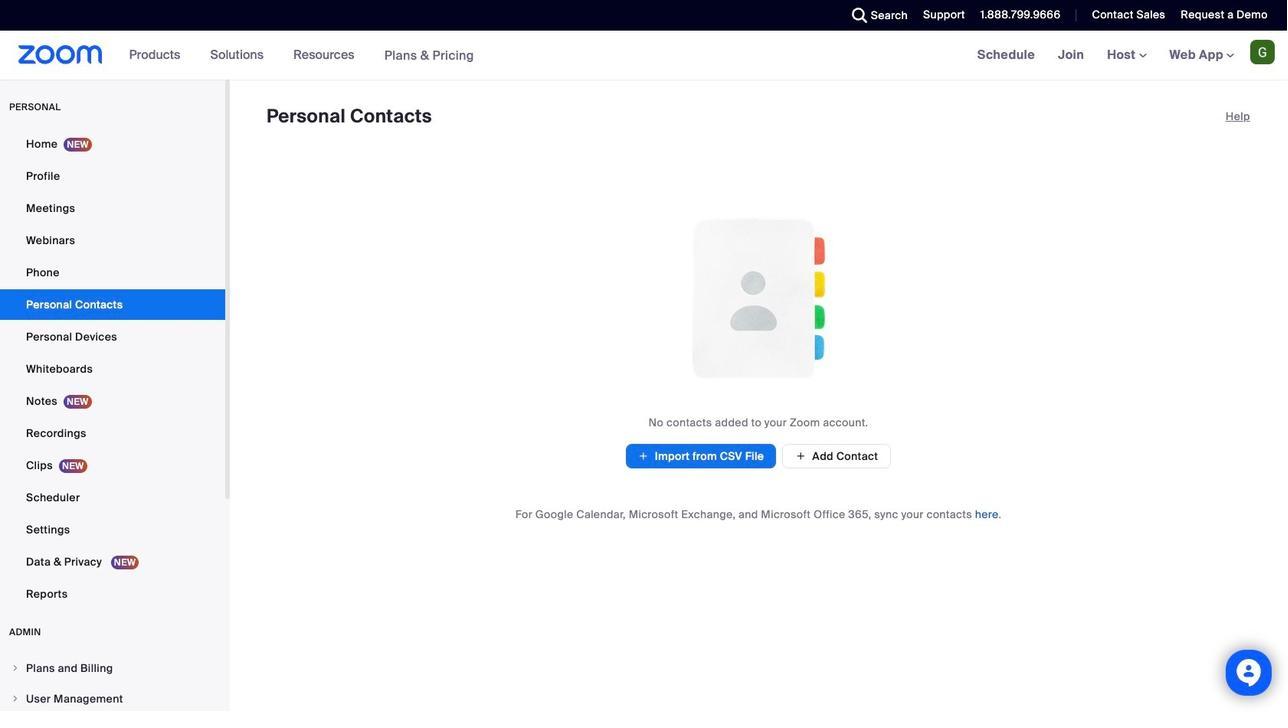 Task type: vqa. For each thing, say whether or not it's contained in the screenshot.
the for
no



Task type: describe. For each thing, give the bounding box(es) containing it.
meetings navigation
[[966, 31, 1287, 80]]

personal menu menu
[[0, 129, 225, 612]]

2 menu item from the top
[[0, 685, 225, 712]]



Task type: locate. For each thing, give the bounding box(es) containing it.
1 vertical spatial right image
[[11, 695, 20, 704]]

add image
[[796, 450, 806, 464]]

banner
[[0, 31, 1287, 80]]

0 vertical spatial right image
[[11, 664, 20, 674]]

1 vertical spatial menu item
[[0, 685, 225, 712]]

product information navigation
[[118, 31, 486, 80]]

add image
[[638, 449, 649, 464]]

menu item
[[0, 654, 225, 684], [0, 685, 225, 712]]

right image
[[11, 664, 20, 674], [11, 695, 20, 704]]

1 right image from the top
[[11, 664, 20, 674]]

admin menu menu
[[0, 654, 225, 712]]

0 vertical spatial menu item
[[0, 654, 225, 684]]

1 menu item from the top
[[0, 654, 225, 684]]

2 right image from the top
[[11, 695, 20, 704]]

zoom logo image
[[18, 45, 102, 64]]

profile picture image
[[1251, 40, 1275, 64]]



